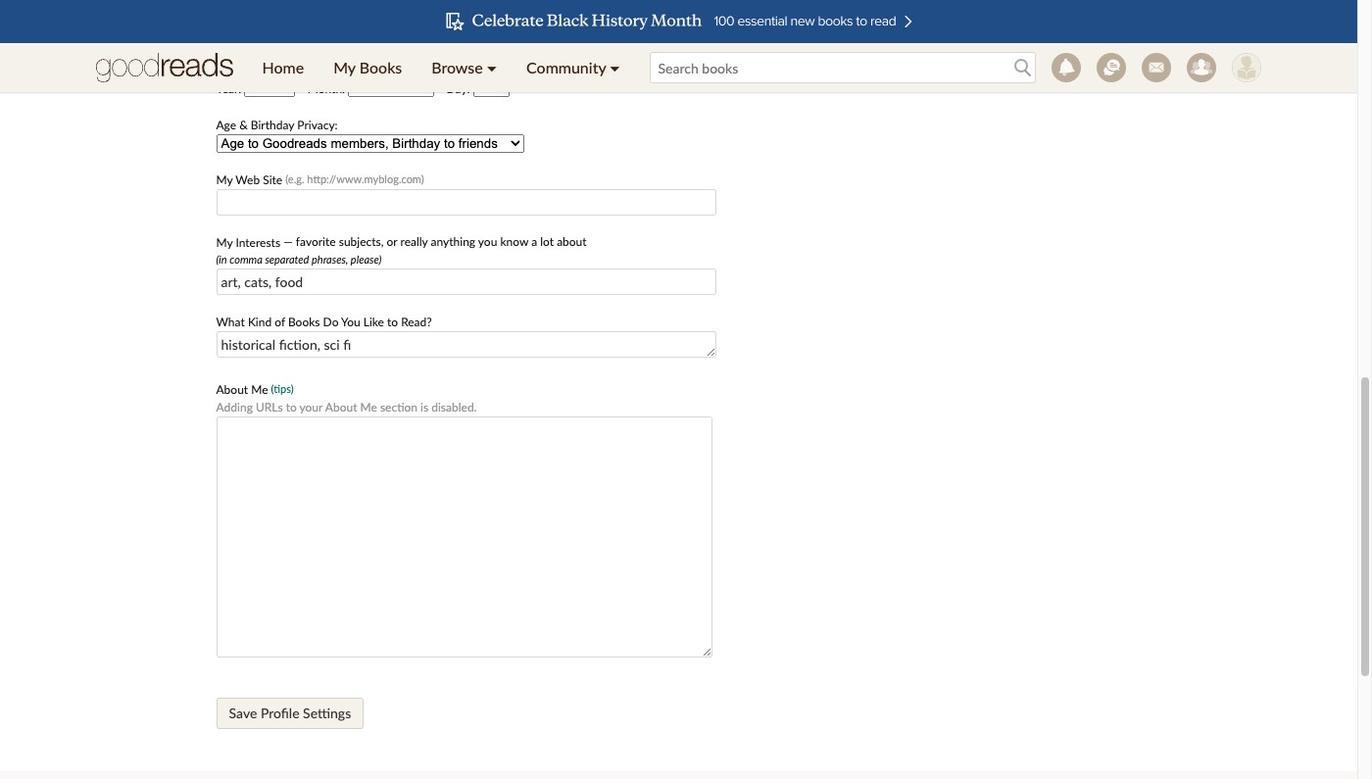 Task type: locate. For each thing, give the bounding box(es) containing it.
your
[[299, 400, 323, 415]]

None text field
[[216, 417, 712, 658]]

0 horizontal spatial ▾
[[487, 58, 497, 76]]

community ▾
[[526, 58, 620, 76]]

my inside menu
[[333, 58, 356, 76]]

kendall parks image
[[1232, 53, 1261, 82]]

books inside menu
[[360, 58, 402, 76]]

books left do
[[288, 315, 320, 330]]

books left browse
[[360, 58, 402, 76]]

0 vertical spatial to
[[387, 315, 398, 330]]

None submit
[[216, 698, 364, 730]]

1 vertical spatial my
[[216, 172, 233, 187]]

of
[[244, 61, 255, 76], [275, 315, 285, 330]]

year:
[[216, 81, 242, 96]]

2 ▾ from the left
[[610, 58, 620, 76]]

0 horizontal spatial to
[[286, 400, 297, 415]]

▾ right community
[[610, 58, 620, 76]]

1 vertical spatial to
[[286, 400, 297, 415]]

▾ inside dropdown button
[[487, 58, 497, 76]]

to right like on the left of the page
[[387, 315, 398, 330]]

adding
[[216, 400, 253, 415]]

me left the section
[[360, 400, 377, 415]]

to
[[387, 315, 398, 330], [286, 400, 297, 415]]

0 horizontal spatial of
[[244, 61, 255, 76]]

0 vertical spatial me
[[251, 383, 268, 397]]

my up month:
[[333, 58, 356, 76]]

community ▾ button
[[512, 43, 635, 92]]

about
[[216, 383, 248, 397], [325, 400, 357, 415]]

about up 'adding'
[[216, 383, 248, 397]]

my web site (e.g. http://www.myblog.com)
[[216, 172, 424, 187]]

▾ right browse
[[487, 58, 497, 76]]

Search books text field
[[650, 52, 1036, 83]]

1 vertical spatial of
[[275, 315, 285, 330]]

to inside about me (tips) adding urls to your about me section is disabled.
[[286, 400, 297, 415]]

site
[[263, 172, 282, 187]]

1 horizontal spatial to
[[387, 315, 398, 330]]

date of birth year:
[[216, 61, 283, 96]]

My Web Site text field
[[216, 189, 716, 215]]

0 vertical spatial books
[[360, 58, 402, 76]]

phrases,
[[312, 253, 348, 266]]

of right date
[[244, 61, 255, 76]]

▾ for community ▾
[[610, 58, 620, 76]]

web
[[236, 172, 260, 187]]

age & birthday privacy:
[[216, 117, 338, 132]]

books
[[360, 58, 402, 76], [288, 315, 320, 330]]

like
[[363, 315, 384, 330]]

0 vertical spatial my
[[333, 58, 356, 76]]

you
[[341, 315, 360, 330]]

1 horizontal spatial about
[[325, 400, 357, 415]]

1 vertical spatial about
[[325, 400, 357, 415]]

urls
[[256, 400, 283, 415]]

community
[[526, 58, 606, 76]]

please)
[[351, 253, 382, 266]]

me
[[251, 383, 268, 397], [360, 400, 377, 415]]

0 vertical spatial of
[[244, 61, 255, 76]]

about me (tips) adding urls to your about me section is disabled.
[[216, 383, 477, 415]]

1 vertical spatial books
[[288, 315, 320, 330]]

birth
[[258, 61, 283, 76]]

what
[[216, 315, 245, 330]]

▾ inside popup button
[[610, 58, 620, 76]]

1 ▾ from the left
[[487, 58, 497, 76]]

lot
[[540, 234, 554, 249]]

of right kind
[[275, 315, 285, 330]]

you
[[478, 234, 497, 249]]

Search for books to add to your shelves search field
[[650, 52, 1036, 83]]

to left 'your'
[[286, 400, 297, 415]]

(e.g.
[[285, 172, 304, 185]]

0 horizontal spatial about
[[216, 383, 248, 397]]

1 horizontal spatial me
[[360, 400, 377, 415]]

what kind of books do you like to read?
[[216, 315, 432, 330]]

my inside my interests — favorite subjects, or really anything you know a lot about (in comma separated phrases, please)
[[216, 235, 233, 249]]

menu
[[248, 43, 635, 92]]

▾
[[487, 58, 497, 76], [610, 58, 620, 76]]

1 horizontal spatial books
[[360, 58, 402, 76]]

my up (in
[[216, 235, 233, 249]]

my for my web site (e.g. http://www.myblog.com)
[[216, 172, 233, 187]]

my for my books
[[333, 58, 356, 76]]

1 horizontal spatial ▾
[[610, 58, 620, 76]]

a
[[532, 234, 537, 249]]

about right 'your'
[[325, 400, 357, 415]]

browse
[[432, 58, 483, 76]]

1 vertical spatial me
[[360, 400, 377, 415]]

my left web at the top of page
[[216, 172, 233, 187]]

privacy:
[[297, 117, 338, 132]]

favorite
[[296, 234, 336, 249]]

2 vertical spatial my
[[216, 235, 233, 249]]

(tips) link
[[271, 383, 294, 396]]

0 horizontal spatial me
[[251, 383, 268, 397]]

1 horizontal spatial of
[[275, 315, 285, 330]]

my
[[333, 58, 356, 76], [216, 172, 233, 187], [216, 235, 233, 249]]

me up urls
[[251, 383, 268, 397]]



Task type: describe. For each thing, give the bounding box(es) containing it.
my for my interests — favorite subjects, or really anything you know a lot about (in comma separated phrases, please)
[[216, 235, 233, 249]]

browse ▾
[[432, 58, 497, 76]]

(in
[[216, 253, 227, 266]]

read?
[[401, 315, 432, 330]]

section
[[380, 400, 418, 415]]

age
[[216, 117, 236, 132]]

comma
[[230, 253, 263, 266]]

my interests — favorite subjects, or really anything you know a lot about (in comma separated phrases, please)
[[216, 234, 587, 266]]

&
[[239, 117, 248, 132]]

My Interests text field
[[216, 269, 716, 296]]

is
[[421, 400, 429, 415]]

notifications image
[[1051, 53, 1081, 82]]

subjects,
[[339, 234, 384, 249]]

inbox image
[[1142, 53, 1171, 82]]

▾ for browse ▾
[[487, 58, 497, 76]]

What Kind of Books Do You Like to Read? text field
[[216, 332, 716, 358]]

0 horizontal spatial books
[[288, 315, 320, 330]]

(tips)
[[271, 383, 294, 396]]

browse ▾ button
[[417, 43, 512, 92]]

know
[[500, 234, 529, 249]]

birthday
[[251, 117, 294, 132]]

my books link
[[319, 43, 417, 92]]

date
[[216, 61, 241, 76]]

anything
[[431, 234, 476, 249]]

separated
[[265, 253, 309, 266]]

home
[[262, 58, 304, 76]]

—
[[284, 234, 293, 249]]

do
[[323, 315, 339, 330]]

month:
[[299, 81, 348, 96]]

disabled.
[[432, 400, 477, 415]]

my books
[[333, 58, 402, 76]]

really
[[400, 234, 428, 249]]

day:
[[437, 81, 473, 96]]

kind
[[248, 315, 272, 330]]

or
[[387, 234, 397, 249]]

friend requests image
[[1187, 53, 1216, 82]]

0 vertical spatial about
[[216, 383, 248, 397]]

http://www.myblog.com)
[[307, 172, 424, 185]]

home link
[[248, 43, 319, 92]]

interests
[[236, 235, 281, 249]]

my group discussions image
[[1097, 53, 1126, 82]]

menu containing home
[[248, 43, 635, 92]]

of inside date of birth year:
[[244, 61, 255, 76]]

about
[[557, 234, 587, 249]]



Task type: vqa. For each thing, say whether or not it's contained in the screenshot.
right who
no



